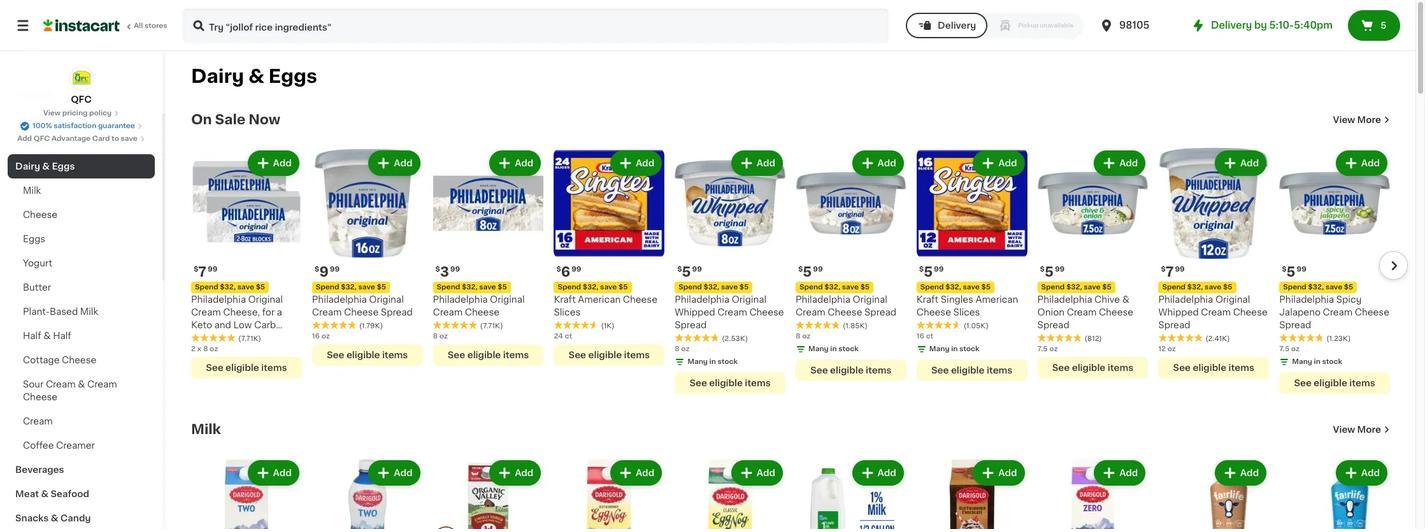 Task type: vqa. For each thing, say whether or not it's contained in the screenshot.


Task type: locate. For each thing, give the bounding box(es) containing it.
4 99 from the left
[[572, 266, 582, 273]]

1 philadelphia from the left
[[191, 295, 246, 304]]

more for on sale now
[[1358, 115, 1382, 124]]

1 vertical spatial more
[[1358, 425, 1382, 434]]

delivery for delivery
[[938, 21, 977, 30]]

2 slices from the left
[[954, 308, 981, 317]]

0 vertical spatial dairy & eggs
[[191, 67, 317, 85]]

meat & seafood link
[[8, 482, 155, 506]]

2 half from the left
[[53, 331, 71, 340]]

0 vertical spatial more
[[1358, 115, 1382, 124]]

save up chive
[[1084, 283, 1101, 291]]

save up (2.41k)
[[1205, 283, 1222, 291]]

philadelphia up (2.41k)
[[1159, 295, 1214, 304]]

qfc inside add qfc advantage card to save link
[[34, 135, 50, 142]]

$5 up for
[[256, 283, 265, 291]]

spend $32, save $5 for see eligible items button underneath (1.85k)
[[800, 283, 870, 291]]

$32, for see eligible items button underneath (2.41k)
[[1188, 283, 1204, 291]]

$ 5 99 for kraft singles american cheese slices
[[920, 265, 944, 278]]

card
[[92, 135, 110, 142]]

8 for philadelphia original cream cheese spread
[[796, 333, 801, 340]]

(2.53k)
[[722, 335, 748, 342]]

1 vertical spatial view more link
[[1334, 423, 1391, 436]]

$ for see eligible items button underneath (1.85k)
[[799, 266, 803, 273]]

6 99 from the left
[[934, 266, 944, 273]]

2 $32, from the left
[[341, 283, 357, 291]]

kraft for 5
[[917, 295, 939, 304]]

1 $ from the left
[[194, 266, 198, 273]]

see eligible items down (812)
[[1053, 363, 1134, 372]]

3 spend from the left
[[437, 283, 460, 291]]

10 $ from the left
[[1282, 266, 1287, 273]]

1 original from the left
[[248, 295, 283, 304]]

lists link
[[8, 36, 155, 61]]

16 for 9
[[312, 333, 320, 340]]

6 philadelphia from the left
[[1159, 295, 1214, 304]]

& inside "philadelphia chive & onion cream cheese spread"
[[1123, 295, 1130, 304]]

kraft american cheese slices
[[554, 295, 658, 317]]

$5 up kraft singles american cheese slices
[[982, 283, 991, 291]]

1 $32, from the left
[[220, 283, 236, 291]]

3 $ 5 99 from the left
[[1041, 265, 1065, 278]]

delivery by 5:10-5:40pm
[[1212, 20, 1333, 30]]

save for see eligible items button underneath (1.85k)
[[842, 283, 859, 291]]

save up cheese,
[[238, 283, 254, 291]]

kraft
[[554, 295, 576, 304], [917, 295, 939, 304]]

0 vertical spatial qfc
[[71, 95, 92, 104]]

1 horizontal spatial eggs
[[52, 162, 75, 171]]

0 horizontal spatial eggs
[[23, 235, 45, 243]]

half down plant-based milk
[[53, 331, 71, 340]]

1 view more link from the top
[[1334, 113, 1391, 126]]

dairy down produce
[[15, 162, 40, 171]]

2 whipped from the left
[[675, 308, 716, 317]]

product group
[[191, 148, 302, 378], [312, 148, 423, 366], [433, 148, 544, 366], [554, 148, 665, 366], [675, 148, 786, 394], [796, 148, 907, 381], [917, 148, 1028, 381], [1038, 148, 1149, 378], [1159, 148, 1270, 378], [1280, 148, 1391, 394], [191, 458, 302, 529], [312, 458, 423, 529], [433, 458, 544, 529], [554, 458, 665, 529], [675, 458, 786, 529], [796, 458, 907, 529], [917, 458, 1028, 529], [1038, 458, 1149, 529], [1159, 458, 1270, 529], [1280, 458, 1391, 529]]

spend $32, save $5
[[195, 283, 265, 291], [316, 283, 386, 291], [437, 283, 507, 291], [558, 283, 628, 291], [800, 283, 870, 291], [921, 283, 991, 291], [1042, 283, 1112, 291], [1163, 283, 1233, 291], [679, 284, 749, 291], [1284, 284, 1354, 291]]

kraft left singles
[[917, 295, 939, 304]]

24
[[554, 333, 563, 340]]

spend $32, save $5 up (2.53k)
[[679, 284, 749, 291]]

milk
[[23, 186, 41, 195], [80, 307, 98, 316], [191, 422, 221, 436]]

99
[[208, 266, 218, 273], [330, 266, 340, 273], [451, 266, 460, 273], [572, 266, 582, 273], [813, 266, 823, 273], [934, 266, 944, 273], [1055, 266, 1065, 273], [1176, 266, 1185, 273], [692, 266, 702, 273], [1297, 266, 1307, 273]]

1 16 from the left
[[312, 333, 320, 340]]

save for see eligible items button below (812)
[[1084, 283, 1101, 291]]

0 horizontal spatial $ 7 99
[[194, 265, 218, 278]]

philadelphia inside "philadelphia chive & onion cream cheese spread"
[[1038, 295, 1093, 304]]

oz for (7.71k)
[[440, 333, 448, 340]]

1 horizontal spatial (7.71k)
[[480, 322, 503, 329]]

ct down kraft singles american cheese slices
[[926, 333, 934, 340]]

8 99 from the left
[[1176, 266, 1185, 273]]

3 original from the left
[[490, 295, 525, 304]]

10 $5 from the left
[[1345, 284, 1354, 291]]

instacart logo image
[[43, 18, 120, 33]]

view for milk
[[1334, 425, 1356, 434]]

2 7.5 oz from the left
[[1280, 345, 1300, 352]]

0 vertical spatial view more link
[[1334, 113, 1391, 126]]

0 horizontal spatial philadelphia original whipped cream cheese spread
[[675, 295, 784, 329]]

$5 up (2.41k)
[[1224, 283, 1233, 291]]

on sale now link
[[191, 112, 280, 127]]

8 spend from the left
[[1163, 283, 1186, 291]]

1 horizontal spatial milk link
[[191, 422, 221, 437]]

jalapeno
[[1280, 308, 1321, 317]]

99 inside $ 3 99
[[451, 266, 460, 273]]

8 philadelphia from the left
[[1280, 295, 1335, 304]]

see
[[327, 350, 344, 359], [448, 350, 465, 359], [569, 350, 586, 359], [206, 363, 224, 372], [1053, 363, 1070, 372], [1174, 363, 1191, 372], [811, 366, 828, 375], [932, 366, 949, 375], [690, 378, 707, 387], [1295, 378, 1312, 387]]

kraft down 6
[[554, 295, 576, 304]]

philadelphia up jalapeno
[[1280, 295, 1335, 304]]

1 horizontal spatial qfc
[[71, 95, 92, 104]]

more for milk
[[1358, 425, 1382, 434]]

item carousel region
[[173, 143, 1409, 401]]

2 ct from the left
[[926, 333, 934, 340]]

save up (2.53k)
[[721, 284, 738, 291]]

2 vertical spatial milk
[[191, 422, 221, 436]]

2 view more link from the top
[[1334, 423, 1391, 436]]

eligible down (2.53k)
[[710, 378, 743, 387]]

$5 up chive
[[1103, 283, 1112, 291]]

eggs up now on the top
[[269, 67, 317, 85]]

slices inside kraft american cheese slices
[[554, 308, 581, 317]]

spend for see eligible items button below (812)
[[1042, 283, 1065, 291]]

spend $32, save $5 up cheese,
[[195, 283, 265, 291]]

american inside kraft american cheese slices
[[578, 295, 621, 304]]

cream link
[[8, 409, 155, 433]]

1 horizontal spatial philadelphia original whipped cream cheese spread
[[1159, 295, 1268, 329]]

1 vertical spatial dairy
[[15, 162, 40, 171]]

eligible for see eligible items button under philadelphia original cream cheese
[[468, 350, 501, 359]]

american up (1k)
[[578, 295, 621, 304]]

spend $32, save $5 up kraft american cheese slices
[[558, 283, 628, 291]]

0 horizontal spatial 8 oz
[[433, 333, 448, 340]]

item badge image
[[433, 527, 459, 529]]

kraft inside kraft singles american cheese slices
[[917, 295, 939, 304]]

save for see eligible items button underneath (2.41k)
[[1205, 283, 1222, 291]]

1 kraft from the left
[[554, 295, 576, 304]]

3 spend $32, save $5 from the left
[[437, 283, 507, 291]]

spend $32, save $5 up "philadelphia chive & onion cream cheese spread"
[[1042, 283, 1112, 291]]

eligible for see eligible items button underneath (1.79k)
[[347, 350, 380, 359]]

ct right 24
[[565, 333, 572, 340]]

10 $32, from the left
[[1309, 284, 1325, 291]]

philadelphia original cream cheese spread for 5
[[796, 295, 897, 317]]

x
[[197, 345, 202, 352]]

(1.23k)
[[1327, 335, 1352, 342]]

1 more from the top
[[1358, 115, 1382, 124]]

more
[[1358, 115, 1382, 124], [1358, 425, 1382, 434]]

see eligible items button
[[312, 344, 423, 366], [433, 344, 544, 366], [554, 344, 665, 366], [191, 357, 302, 378], [1038, 357, 1149, 378], [1159, 357, 1270, 378], [796, 359, 907, 381], [917, 359, 1028, 381], [675, 372, 786, 394], [1280, 372, 1391, 394]]

0 horizontal spatial philadelphia original cream cheese spread
[[312, 295, 413, 317]]

philadelphia down $ 9 99
[[312, 295, 367, 304]]

0 horizontal spatial slices
[[554, 308, 581, 317]]

see eligible items button down '(1.05k)'
[[917, 359, 1028, 381]]

cheese inside sour cream & cream cheese
[[23, 393, 57, 402]]

& down produce
[[42, 162, 50, 171]]

7 $ from the left
[[1041, 266, 1045, 273]]

save up singles
[[963, 283, 980, 291]]

10 99 from the left
[[1297, 266, 1307, 273]]

spend $32, save $5 for see eligible items button under philadelphia original cream cheese
[[437, 283, 507, 291]]

spend $32, save $5 for see eligible items button below (2.53k)
[[679, 284, 749, 291]]

8 oz for philadelphia original cream cheese spread
[[796, 333, 811, 340]]

2 philadelphia original cream cheese spread from the left
[[796, 295, 897, 317]]

$5 up philadelphia original cream cheese
[[498, 283, 507, 291]]

2 spend from the left
[[316, 283, 339, 291]]

16 ct
[[917, 333, 934, 340]]

0 vertical spatial eggs
[[269, 67, 317, 85]]

1 horizontal spatial 8 oz
[[675, 345, 690, 352]]

see eligible items for see eligible items button underneath (1.79k)
[[327, 350, 408, 359]]

(7.71k) down philadelphia original cream cheese
[[480, 322, 503, 329]]

candy
[[60, 514, 91, 523]]

0 horizontal spatial 7
[[198, 265, 207, 278]]

$5 up (1.85k)
[[861, 283, 870, 291]]

1 horizontal spatial 7.5
[[1280, 345, 1290, 352]]

7 philadelphia from the left
[[675, 295, 730, 304]]

16 oz
[[312, 333, 330, 340]]

items for see eligible items button below (1.23k)
[[1350, 378, 1376, 387]]

$32,
[[220, 283, 236, 291], [341, 283, 357, 291], [462, 283, 478, 291], [583, 283, 599, 291], [825, 283, 841, 291], [946, 283, 962, 291], [1067, 283, 1083, 291], [1188, 283, 1204, 291], [704, 284, 720, 291], [1309, 284, 1325, 291]]

9 99 from the left
[[692, 266, 702, 273]]

5 $32, from the left
[[825, 283, 841, 291]]

2 kraft from the left
[[917, 295, 939, 304]]

produce link
[[8, 130, 155, 154]]

1 vertical spatial milk link
[[191, 422, 221, 437]]

many for philadelphia original cream cheese spread
[[809, 345, 829, 352]]

save for see eligible items button below low
[[238, 283, 254, 291]]

2 horizontal spatial eggs
[[269, 67, 317, 85]]

7 for philadelphia original whipped cream cheese spread
[[1166, 265, 1174, 278]]

slices
[[554, 308, 581, 317], [954, 308, 981, 317]]

in for whipped
[[710, 358, 716, 365]]

2 7.5 from the left
[[1280, 345, 1290, 352]]

1 7.5 oz from the left
[[1038, 345, 1058, 352]]

1 horizontal spatial $ 7 99
[[1162, 265, 1185, 278]]

2 99 from the left
[[330, 266, 340, 273]]

2 16 from the left
[[917, 333, 925, 340]]

save for see eligible items button under philadelphia original cream cheese
[[479, 283, 496, 291]]

see for see eligible items button underneath (2.41k)
[[1174, 363, 1191, 372]]

milk link
[[8, 178, 155, 203], [191, 422, 221, 437]]

9 $ from the left
[[678, 266, 682, 273]]

3 $32, from the left
[[462, 283, 478, 291]]

dairy up sale on the left top of page
[[191, 67, 244, 85]]

9 spend $32, save $5 from the left
[[679, 284, 749, 291]]

save up philadelphia original cream cheese
[[479, 283, 496, 291]]

1 $ 7 99 from the left
[[194, 265, 218, 278]]

7 99 from the left
[[1055, 266, 1065, 273]]

1 ct from the left
[[565, 333, 572, 340]]

philadelphia original cream cheese spread
[[312, 295, 413, 317], [796, 295, 897, 317]]

9
[[319, 265, 329, 278]]

sour
[[23, 380, 44, 389]]

& down cottage cheese "link"
[[78, 380, 85, 389]]

eligible down (1.23k)
[[1314, 378, 1348, 387]]

spend $32, save $5 for see eligible items button below '(1.05k)'
[[921, 283, 991, 291]]

8 oz
[[433, 333, 448, 340], [796, 333, 811, 340], [675, 345, 690, 352]]

8 $5 from the left
[[1224, 283, 1233, 291]]

save up kraft american cheese slices
[[600, 283, 617, 291]]

cheese inside kraft singles american cheese slices
[[917, 308, 952, 317]]

1 horizontal spatial half
[[53, 331, 71, 340]]

7.5
[[1038, 345, 1048, 352], [1280, 345, 1290, 352]]

7.5 down onion at the right of page
[[1038, 345, 1048, 352]]

cream
[[191, 308, 221, 317], [312, 308, 342, 317], [433, 308, 463, 317], [796, 308, 826, 317], [1067, 308, 1097, 317], [1202, 308, 1231, 317], [718, 308, 748, 317], [1324, 308, 1353, 317], [46, 380, 76, 389], [87, 380, 117, 389], [23, 417, 53, 426]]

eligible down low
[[226, 363, 259, 372]]

5 spend from the left
[[800, 283, 823, 291]]

many for philadelphia spicy jalapeno cream cheese spread
[[1293, 358, 1313, 365]]

many in stock down (1.23k)
[[1293, 358, 1343, 365]]

(1k)
[[601, 322, 615, 329]]

philadelphia for see eligible items button below low
[[191, 295, 246, 304]]

0 horizontal spatial milk
[[23, 186, 41, 195]]

oz
[[322, 333, 330, 340], [440, 333, 448, 340], [803, 333, 811, 340], [210, 345, 218, 352], [1050, 345, 1058, 352], [1168, 345, 1177, 352], [682, 345, 690, 352], [1292, 345, 1300, 352]]

4 $ 5 99 from the left
[[678, 265, 702, 278]]

dairy & eggs up now on the top
[[191, 67, 317, 85]]

2 spend $32, save $5 from the left
[[316, 283, 386, 291]]

4 spend $32, save $5 from the left
[[558, 283, 628, 291]]

7 spend from the left
[[1042, 283, 1065, 291]]

see eligible items down (1.85k)
[[811, 366, 892, 375]]

$ for see eligible items button below '(1.05k)'
[[920, 266, 924, 273]]

1 horizontal spatial 7.5 oz
[[1280, 345, 1300, 352]]

eligible down philadelphia original cream cheese
[[468, 350, 501, 359]]

1 horizontal spatial 16
[[917, 333, 925, 340]]

qfc up view pricing policy link
[[71, 95, 92, 104]]

many in stock down (2.53k)
[[688, 358, 738, 365]]

policy
[[89, 110, 112, 117]]

24 ct
[[554, 333, 572, 340]]

9 spend from the left
[[679, 284, 702, 291]]

butter link
[[8, 275, 155, 300]]

half down plant-
[[23, 331, 41, 340]]

$ 5 99
[[799, 265, 823, 278], [920, 265, 944, 278], [1041, 265, 1065, 278], [678, 265, 702, 278], [1282, 265, 1307, 278]]

save for see eligible items button below (2.53k)
[[721, 284, 738, 291]]

beverages
[[15, 465, 64, 474]]

2 horizontal spatial 8 oz
[[796, 333, 811, 340]]

4 $32, from the left
[[583, 283, 599, 291]]

philadelphia original cream cheese spread up (1.79k)
[[312, 295, 413, 317]]

2 $ 7 99 from the left
[[1162, 265, 1185, 278]]

4 spend from the left
[[558, 283, 581, 291]]

slices up 24 ct
[[554, 308, 581, 317]]

items for see eligible items button underneath (1.79k)
[[382, 350, 408, 359]]

$ for see eligible items button under philadelphia original cream cheese
[[436, 266, 440, 273]]

spend $32, save $5 up philadelphia spicy jalapeno cream cheese spread
[[1284, 284, 1354, 291]]

eligible for see eligible items button below low
[[226, 363, 259, 372]]

$32, for see eligible items button below (812)
[[1067, 283, 1083, 291]]

based
[[50, 307, 78, 316]]

cheese inside philadelphia spicy jalapeno cream cheese spread
[[1356, 308, 1390, 317]]

2 philadelphia from the left
[[312, 295, 367, 304]]

1 whipped from the left
[[1159, 308, 1199, 317]]

philadelphia original cream cheese spread for 9
[[312, 295, 413, 317]]

9 $32, from the left
[[704, 284, 720, 291]]

spread
[[381, 308, 413, 317], [865, 308, 897, 317], [1038, 320, 1070, 329], [1159, 320, 1191, 329], [675, 320, 707, 329], [1280, 320, 1312, 329]]

0 horizontal spatial delivery
[[938, 21, 977, 30]]

$ for see eligible items button underneath (1.79k)
[[315, 266, 319, 273]]

0 horizontal spatial kraft
[[554, 295, 576, 304]]

$ 5 99 for philadelphia spicy jalapeno cream cheese spread
[[1282, 265, 1307, 278]]

0 horizontal spatial ct
[[565, 333, 572, 340]]

see eligible items down (2.41k)
[[1174, 363, 1255, 372]]

see eligible items down philadelphia original cream cheese
[[448, 350, 529, 359]]

8 spend $32, save $5 from the left
[[1163, 283, 1233, 291]]

spend $32, save $5 up (2.41k)
[[1163, 283, 1233, 291]]

philadelphia original cream cheese, for a keto and low carb lifestyle
[[191, 295, 283, 342]]

philadelphia original whipped cream cheese spread
[[1159, 295, 1268, 329], [675, 295, 784, 329]]

4 original from the left
[[853, 295, 888, 304]]

many in stock down '(1.05k)'
[[930, 345, 980, 352]]

spend $32, save $5 down $ 9 99
[[316, 283, 386, 291]]

2 original from the left
[[369, 295, 404, 304]]

1 spend $32, save $5 from the left
[[195, 283, 265, 291]]

1 vertical spatial dairy & eggs
[[15, 162, 75, 171]]

(7.71k) down low
[[238, 335, 261, 342]]

$ inside $ 3 99
[[436, 266, 440, 273]]

6 spend $32, save $5 from the left
[[921, 283, 991, 291]]

1 horizontal spatial philadelphia original cream cheese spread
[[796, 295, 897, 317]]

philadelphia up onion at the right of page
[[1038, 295, 1093, 304]]

on
[[191, 113, 212, 126]]

6 $ from the left
[[920, 266, 924, 273]]

10 spend from the left
[[1284, 284, 1307, 291]]

cheese inside philadelphia original cream cheese
[[465, 308, 500, 317]]

delivery inside 'button'
[[938, 21, 977, 30]]

1 american from the left
[[578, 295, 621, 304]]

spend $32, save $5 up philadelphia original cream cheese
[[437, 283, 507, 291]]

save up (1.85k)
[[842, 283, 859, 291]]

0 horizontal spatial (7.71k)
[[238, 335, 261, 342]]

produce
[[15, 138, 54, 147]]

eligible
[[347, 350, 380, 359], [468, 350, 501, 359], [589, 350, 622, 359], [226, 363, 259, 372], [1072, 363, 1106, 372], [1193, 363, 1227, 372], [831, 366, 864, 375], [952, 366, 985, 375], [710, 378, 743, 387], [1314, 378, 1348, 387]]

1 philadelphia original whipped cream cheese spread from the left
[[1159, 295, 1268, 329]]

$ for see eligible items button below low
[[194, 266, 198, 273]]

16
[[312, 333, 320, 340], [917, 333, 925, 340]]

philadelphia inside philadelphia original cream cheese, for a keto and low carb lifestyle
[[191, 295, 246, 304]]

eligible down (2.41k)
[[1193, 363, 1227, 372]]

$ inside $ 6 99
[[557, 266, 561, 273]]

view more link for on sale now
[[1334, 113, 1391, 126]]

99 inside $ 6 99
[[572, 266, 582, 273]]

sale
[[215, 113, 246, 126]]

1 vertical spatial milk
[[80, 307, 98, 316]]

see eligible items down (2.53k)
[[690, 378, 771, 387]]

thanksgiving
[[15, 113, 76, 122]]

see eligible items button down (1.23k)
[[1280, 372, 1391, 394]]

10 spend $32, save $5 from the left
[[1284, 284, 1354, 291]]

1 vertical spatial (7.71k)
[[238, 335, 261, 342]]

philadelphia inside philadelphia original cream cheese
[[433, 295, 488, 304]]

99 for see eligible items button below (812)
[[1055, 266, 1065, 273]]

eligible for see eligible items button below (2.53k)
[[710, 378, 743, 387]]

add button
[[249, 152, 298, 175], [370, 152, 419, 175], [491, 152, 540, 175], [612, 152, 661, 175], [733, 152, 782, 175], [854, 152, 903, 175], [975, 152, 1024, 175], [1096, 152, 1145, 175], [1217, 152, 1266, 175], [1338, 152, 1387, 175], [249, 461, 298, 484], [370, 461, 419, 484], [491, 461, 540, 484], [612, 461, 661, 484], [733, 461, 782, 484], [854, 461, 903, 484], [975, 461, 1024, 484], [1096, 461, 1145, 484], [1217, 461, 1266, 484], [1338, 461, 1387, 484]]

see eligible items
[[327, 350, 408, 359], [448, 350, 529, 359], [569, 350, 650, 359], [206, 363, 287, 372], [1053, 363, 1134, 372], [1174, 363, 1255, 372], [811, 366, 892, 375], [932, 366, 1013, 375], [690, 378, 771, 387], [1295, 378, 1376, 387]]

see eligible items button down (812)
[[1038, 357, 1149, 378]]

$5 up kraft american cheese slices
[[619, 283, 628, 291]]

2 7 from the left
[[1166, 265, 1174, 278]]

1 philadelphia original cream cheese spread from the left
[[312, 295, 413, 317]]

eggs down advantage
[[52, 162, 75, 171]]

product group containing 9
[[312, 148, 423, 366]]

5 spend $32, save $5 from the left
[[800, 283, 870, 291]]

see eligible items down '(1.05k)'
[[932, 366, 1013, 375]]

6 $32, from the left
[[946, 283, 962, 291]]

see eligible items for see eligible items button underneath (1.85k)
[[811, 366, 892, 375]]

many in stock down (1.85k)
[[809, 345, 859, 352]]

0 horizontal spatial qfc
[[34, 135, 50, 142]]

cheese
[[23, 210, 57, 219], [623, 295, 658, 304], [344, 308, 379, 317], [465, 308, 500, 317], [828, 308, 863, 317], [917, 308, 952, 317], [1099, 308, 1134, 317], [1234, 308, 1268, 317], [750, 308, 784, 317], [1356, 308, 1390, 317], [62, 356, 96, 365], [23, 393, 57, 402]]

philadelphia for see eligible items button underneath (2.41k)
[[1159, 295, 1214, 304]]

eligible down (812)
[[1072, 363, 1106, 372]]

dairy & eggs
[[191, 67, 317, 85], [15, 162, 75, 171]]

1 slices from the left
[[554, 308, 581, 317]]

philadelphia chive & onion cream cheese spread
[[1038, 295, 1134, 329]]

0 vertical spatial view more
[[1334, 115, 1382, 124]]

cheese link
[[8, 203, 155, 227]]

1 horizontal spatial kraft
[[917, 295, 939, 304]]

see eligible items down low
[[206, 363, 287, 372]]

view more for milk
[[1334, 425, 1382, 434]]

save up (1.79k)
[[359, 283, 375, 291]]

5 $ from the left
[[799, 266, 803, 273]]

recipes link
[[8, 82, 155, 106]]

8 inside product group
[[433, 333, 438, 340]]

philadelphia up (2.53k)
[[675, 295, 730, 304]]

items for see eligible items button under philadelphia original cream cheese
[[503, 350, 529, 359]]

philadelphia for see eligible items button below (2.53k)
[[675, 295, 730, 304]]

philadelphia up (1.85k)
[[796, 295, 851, 304]]

in for cream
[[831, 345, 837, 352]]

view more for on sale now
[[1334, 115, 1382, 124]]

see eligible items button down (1k)
[[554, 344, 665, 366]]

5 $ 5 99 from the left
[[1282, 265, 1307, 278]]

1 horizontal spatial american
[[976, 295, 1019, 304]]

(7.71k) inside product group
[[480, 322, 503, 329]]

eligible down (1.79k)
[[347, 350, 380, 359]]

1 horizontal spatial 7
[[1166, 265, 1174, 278]]

8 $32, from the left
[[1188, 283, 1204, 291]]

see eligible items for see eligible items button under philadelphia original cream cheese
[[448, 350, 529, 359]]

$ 3 99
[[436, 265, 460, 278]]

kraft for 6
[[554, 295, 576, 304]]

spread inside "philadelphia chive & onion cream cheese spread"
[[1038, 320, 1070, 329]]

stock for jalapeno
[[1323, 358, 1343, 365]]

5 99 from the left
[[813, 266, 823, 273]]

stock down (1.23k)
[[1323, 358, 1343, 365]]

0 horizontal spatial dairy
[[15, 162, 40, 171]]

0 horizontal spatial 16
[[312, 333, 320, 340]]

1 vertical spatial qfc
[[34, 135, 50, 142]]

see eligible items down (1.79k)
[[327, 350, 408, 359]]

spicy
[[1337, 295, 1362, 304]]

oz for (1.85k)
[[803, 333, 811, 340]]

save up spicy at the right bottom of page
[[1326, 284, 1343, 291]]

philadelphia
[[191, 295, 246, 304], [312, 295, 367, 304], [433, 295, 488, 304], [796, 295, 851, 304], [1038, 295, 1093, 304], [1159, 295, 1214, 304], [675, 295, 730, 304], [1280, 295, 1335, 304]]

a
[[277, 308, 282, 317]]

1 horizontal spatial whipped
[[1159, 308, 1199, 317]]

butter
[[23, 283, 51, 292]]

view more link
[[1334, 113, 1391, 126], [1334, 423, 1391, 436]]

7.5 oz down onion at the right of page
[[1038, 345, 1058, 352]]

philadelphia for see eligible items button below (1.23k)
[[1280, 295, 1335, 304]]

many
[[809, 345, 829, 352], [930, 345, 950, 352], [688, 358, 708, 365], [1293, 358, 1313, 365]]

spend $32, save $5 up (1.85k)
[[800, 283, 870, 291]]

0 horizontal spatial 7.5
[[1038, 345, 1048, 352]]

kraft inside kraft american cheese slices
[[554, 295, 576, 304]]

slices down singles
[[954, 308, 981, 317]]

1 horizontal spatial slices
[[954, 308, 981, 317]]

eligible down '(1.05k)'
[[952, 366, 985, 375]]

1 99 from the left
[[208, 266, 218, 273]]

lists
[[36, 44, 58, 53]]

None search field
[[182, 8, 890, 43]]

3 philadelphia from the left
[[433, 295, 488, 304]]

philadelphia original whipped cream cheese spread up (2.53k)
[[675, 295, 784, 329]]

philadelphia original cream cheese spread up (1.85k)
[[796, 295, 897, 317]]

0 vertical spatial (7.71k)
[[480, 322, 503, 329]]

see for see eligible items button below (2.53k)
[[690, 378, 707, 387]]

ct for 5
[[926, 333, 934, 340]]

2 horizontal spatial milk
[[191, 422, 221, 436]]

cheese inside "philadelphia chive & onion cream cheese spread"
[[1099, 308, 1134, 317]]

7 spend $32, save $5 from the left
[[1042, 283, 1112, 291]]

seafood
[[51, 489, 89, 498]]

2 american from the left
[[976, 295, 1019, 304]]

spend
[[195, 283, 218, 291], [316, 283, 339, 291], [437, 283, 460, 291], [558, 283, 581, 291], [800, 283, 823, 291], [921, 283, 944, 291], [1042, 283, 1065, 291], [1163, 283, 1186, 291], [679, 284, 702, 291], [1284, 284, 1307, 291]]

$ inside $ 9 99
[[315, 266, 319, 273]]

spend for see eligible items button underneath (1.79k)
[[316, 283, 339, 291]]

0 vertical spatial milk link
[[8, 178, 155, 203]]

0 horizontal spatial whipped
[[675, 308, 716, 317]]

0 horizontal spatial dairy & eggs
[[15, 162, 75, 171]]

see eligible items button down philadelphia original cream cheese
[[433, 344, 544, 366]]

0 vertical spatial dairy
[[191, 67, 244, 85]]

0 horizontal spatial american
[[578, 295, 621, 304]]

1 vertical spatial view more
[[1334, 425, 1382, 434]]

0 horizontal spatial half
[[23, 331, 41, 340]]

cottage cheese
[[23, 356, 96, 365]]

★★★★★
[[312, 320, 357, 329], [312, 320, 357, 329], [433, 320, 478, 329], [433, 320, 478, 329], [554, 320, 599, 329], [554, 320, 599, 329], [796, 320, 841, 329], [796, 320, 841, 329], [917, 320, 962, 329], [917, 320, 962, 329], [191, 333, 236, 342], [191, 333, 236, 342], [1038, 333, 1083, 342], [1038, 333, 1083, 342], [1159, 333, 1204, 342], [1159, 333, 1204, 342], [675, 333, 720, 342], [675, 333, 720, 342], [1280, 333, 1325, 342], [1280, 333, 1325, 342]]

stock for american
[[960, 345, 980, 352]]

philadelphia up and
[[191, 295, 246, 304]]

$5 up spicy at the right bottom of page
[[1345, 284, 1354, 291]]

7
[[198, 265, 207, 278], [1166, 265, 1174, 278]]

& right chive
[[1123, 295, 1130, 304]]

3 $ from the left
[[436, 266, 440, 273]]

cheese,
[[223, 308, 260, 317]]

7 $32, from the left
[[1067, 283, 1083, 291]]

1 horizontal spatial ct
[[926, 333, 934, 340]]

4 philadelphia from the left
[[796, 295, 851, 304]]

eligible for see eligible items button underneath (2.41k)
[[1193, 363, 1227, 372]]

meat & seafood
[[15, 489, 89, 498]]

philadelphia down $ 3 99
[[433, 295, 488, 304]]

recipes
[[15, 89, 53, 98]]

1 $ 5 99 from the left
[[799, 265, 823, 278]]

8 $ from the left
[[1162, 266, 1166, 273]]

view
[[43, 110, 61, 117], [1334, 115, 1356, 124], [1334, 425, 1356, 434]]

by
[[1255, 20, 1268, 30]]

1 horizontal spatial dairy
[[191, 67, 244, 85]]

4 $ from the left
[[557, 266, 561, 273]]

0 horizontal spatial 7.5 oz
[[1038, 345, 1058, 352]]

whipped for 5
[[675, 308, 716, 317]]

$32, for see eligible items button below (2.53k)
[[704, 284, 720, 291]]

see eligible items down (1k)
[[569, 350, 650, 359]]

99 for see eligible items button below low
[[208, 266, 218, 273]]

thanksgiving link
[[8, 106, 155, 130]]

1 horizontal spatial delivery
[[1212, 20, 1253, 30]]

5 inside button
[[1381, 21, 1387, 30]]

4 $5 from the left
[[619, 283, 628, 291]]

guarantee
[[98, 122, 135, 129]]

eligible down (1.85k)
[[831, 366, 864, 375]]

spread inside philadelphia spicy jalapeno cream cheese spread
[[1280, 320, 1312, 329]]

1 horizontal spatial dairy & eggs
[[191, 67, 317, 85]]

1 view more from the top
[[1334, 115, 1382, 124]]

99 inside $ 9 99
[[330, 266, 340, 273]]

6 spend from the left
[[921, 283, 944, 291]]

stock down '(1.05k)'
[[960, 345, 980, 352]]

(812)
[[1085, 335, 1103, 342]]

eligible for see eligible items button below (1k)
[[589, 350, 622, 359]]

philadelphia inside philadelphia spicy jalapeno cream cheese spread
[[1280, 295, 1335, 304]]

7.5 down jalapeno
[[1280, 345, 1290, 352]]

see eligible items down (1.23k)
[[1295, 378, 1376, 387]]

5 for philadelphia original cream cheese spread
[[803, 265, 812, 278]]

5 for philadelphia spicy jalapeno cream cheese spread
[[1287, 265, 1296, 278]]

2 view more from the top
[[1334, 425, 1382, 434]]

2 more from the top
[[1358, 425, 1382, 434]]



Task type: describe. For each thing, give the bounding box(es) containing it.
1 half from the left
[[23, 331, 41, 340]]

carb
[[254, 320, 276, 329]]

(1.79k)
[[359, 322, 383, 329]]

99 for see eligible items button underneath (1.85k)
[[813, 266, 823, 273]]

5 for philadelphia chive & onion cream cheese spread
[[1045, 265, 1054, 278]]

onion
[[1038, 308, 1065, 317]]

many in stock for jalapeno
[[1293, 358, 1343, 365]]

on sale now
[[191, 113, 280, 126]]

advantage
[[52, 135, 91, 142]]

see eligible items for see eligible items button below (1.23k)
[[1295, 378, 1376, 387]]

product group containing 6
[[554, 148, 665, 366]]

eligible for see eligible items button below '(1.05k)'
[[952, 366, 985, 375]]

coffee creamer
[[23, 441, 95, 450]]

5 for kraft singles american cheese slices
[[924, 265, 933, 278]]

& up now on the top
[[249, 67, 264, 85]]

see eligible items button down (2.41k)
[[1159, 357, 1270, 378]]

oz for (1.79k)
[[322, 333, 330, 340]]

6
[[561, 265, 571, 278]]

2
[[191, 345, 196, 352]]

7.5 oz for philadelphia chive & onion cream cheese spread
[[1038, 345, 1058, 352]]

whipped for 7
[[1159, 308, 1199, 317]]

8 for philadelphia original whipped cream cheese spread
[[675, 345, 680, 352]]

philadelphia original whipped cream cheese spread for 7
[[1159, 295, 1268, 329]]

8 for philadelphia original cream cheese
[[433, 333, 438, 340]]

spend for see eligible items button below (2.53k)
[[679, 284, 702, 291]]

plant-based milk
[[23, 307, 98, 316]]

philadelphia for see eligible items button under philadelphia original cream cheese
[[433, 295, 488, 304]]

12
[[1159, 345, 1166, 352]]

8 oz for philadelphia original cream cheese
[[433, 333, 448, 340]]

$32, for see eligible items button underneath (1.85k)
[[825, 283, 841, 291]]

see for see eligible items button below '(1.05k)'
[[932, 366, 949, 375]]

(1.85k)
[[843, 322, 868, 329]]

many for philadelphia original whipped cream cheese spread
[[688, 358, 708, 365]]

see eligible items for see eligible items button below low
[[206, 363, 287, 372]]

16 for 5
[[917, 333, 925, 340]]

see eligible items button down (1.79k)
[[312, 344, 423, 366]]

7 for philadelphia original cream cheese, for a keto and low carb lifestyle
[[198, 265, 207, 278]]

yogurt link
[[8, 251, 155, 275]]

7.5 for philadelphia chive & onion cream cheese spread
[[1038, 345, 1048, 352]]

eligible for see eligible items button underneath (1.85k)
[[831, 366, 864, 375]]

5 original from the left
[[1216, 295, 1251, 304]]

cream inside philadelphia original cream cheese
[[433, 308, 463, 317]]

spend for see eligible items button underneath (1.85k)
[[800, 283, 823, 291]]

eligible for see eligible items button below (812)
[[1072, 363, 1106, 372]]

view for on sale now
[[1334, 115, 1356, 124]]

$ 6 99
[[557, 265, 582, 278]]

$32, for see eligible items button underneath (1.79k)
[[341, 283, 357, 291]]

cream inside philadelphia original cream cheese, for a keto and low carb lifestyle
[[191, 308, 221, 317]]

98105 button
[[1099, 8, 1176, 43]]

spend for see eligible items button below (1.23k)
[[1284, 284, 1307, 291]]

12 oz
[[1159, 345, 1177, 352]]

8 oz for philadelphia original whipped cream cheese spread
[[675, 345, 690, 352]]

creamer
[[56, 441, 95, 450]]

spend $32, save $5 for see eligible items button underneath (2.41k)
[[1163, 283, 1233, 291]]

dairy & eggs link
[[8, 154, 155, 178]]

pricing
[[62, 110, 88, 117]]

99 for see eligible items button underneath (1.79k)
[[330, 266, 340, 273]]

3
[[440, 265, 449, 278]]

& right meat
[[41, 489, 49, 498]]

see eligible items button down low
[[191, 357, 302, 378]]

see for see eligible items button under philadelphia original cream cheese
[[448, 350, 465, 359]]

see eligible items for see eligible items button underneath (2.41k)
[[1174, 363, 1255, 372]]

100%
[[33, 122, 52, 129]]

save for see eligible items button below (1k)
[[600, 283, 617, 291]]

(1.05k)
[[964, 322, 989, 329]]

1 vertical spatial eggs
[[52, 162, 75, 171]]

99 for see eligible items button below (1.23k)
[[1297, 266, 1307, 273]]

see eligible items for see eligible items button below (1k)
[[569, 350, 650, 359]]

view more link for milk
[[1334, 423, 1391, 436]]

1 horizontal spatial milk
[[80, 307, 98, 316]]

see for see eligible items button below low
[[206, 363, 224, 372]]

sour cream & cream cheese link
[[8, 372, 155, 409]]

spend $32, save $5 for see eligible items button below (812)
[[1042, 283, 1112, 291]]

$ 9 99
[[315, 265, 340, 278]]

6 original from the left
[[732, 295, 767, 304]]

see eligible items for see eligible items button below '(1.05k)'
[[932, 366, 1013, 375]]

0 horizontal spatial milk link
[[8, 178, 155, 203]]

satisfaction
[[54, 122, 96, 129]]

coffee
[[23, 441, 54, 450]]

delivery for delivery by 5:10-5:40pm
[[1212, 20, 1253, 30]]

chive
[[1095, 295, 1121, 304]]

3 $5 from the left
[[498, 283, 507, 291]]

cheese inside kraft american cheese slices
[[623, 295, 658, 304]]

coffee creamer link
[[8, 433, 155, 458]]

& left candy
[[51, 514, 58, 523]]

(2.41k)
[[1206, 335, 1231, 342]]

cottage
[[23, 356, 60, 365]]

2 x 8 oz
[[191, 345, 218, 352]]

all
[[134, 22, 143, 29]]

spend for see eligible items button under philadelphia original cream cheese
[[437, 283, 460, 291]]

see for see eligible items button underneath (1.79k)
[[327, 350, 344, 359]]

beverages link
[[8, 458, 155, 482]]

plant-
[[23, 307, 50, 316]]

& up cottage
[[44, 331, 51, 340]]

delivery by 5:10-5:40pm link
[[1191, 18, 1333, 33]]

items for see eligible items button underneath (2.41k)
[[1229, 363, 1255, 372]]

low
[[234, 320, 252, 329]]

6 $5 from the left
[[982, 283, 991, 291]]

american inside kraft singles american cheese slices
[[976, 295, 1019, 304]]

add qfc advantage card to save link
[[17, 134, 145, 144]]

$ for see eligible items button underneath (2.41k)
[[1162, 266, 1166, 273]]

view pricing policy link
[[43, 108, 119, 119]]

$ for see eligible items button below (2.53k)
[[678, 266, 682, 273]]

plant-based milk link
[[8, 300, 155, 324]]

snacks
[[15, 514, 49, 523]]

5 button
[[1349, 10, 1401, 41]]

0 vertical spatial milk
[[23, 186, 41, 195]]

items for see eligible items button below low
[[261, 363, 287, 372]]

eggs link
[[8, 227, 155, 251]]

many for kraft singles american cheese slices
[[930, 345, 950, 352]]

snacks & candy link
[[8, 506, 155, 529]]

9 $5 from the left
[[740, 284, 749, 291]]

items for see eligible items button below '(1.05k)'
[[987, 366, 1013, 375]]

stock for whipped
[[718, 358, 738, 365]]

$ for see eligible items button below (812)
[[1041, 266, 1045, 273]]

see eligible items for see eligible items button below (812)
[[1053, 363, 1134, 372]]

oz for (2.53k)
[[682, 345, 690, 352]]

spread inside product group
[[381, 308, 413, 317]]

& inside sour cream & cream cheese
[[78, 380, 85, 389]]

(7.71k) for 3
[[480, 322, 503, 329]]

100% satisfaction guarantee
[[33, 122, 135, 129]]

sour cream & cream cheese
[[23, 380, 117, 402]]

save right 'to'
[[121, 135, 138, 142]]

to
[[112, 135, 119, 142]]

original inside philadelphia original cream cheese
[[490, 295, 525, 304]]

$ 5 99 for philadelphia chive & onion cream cheese spread
[[1041, 265, 1065, 278]]

100% satisfaction guarantee button
[[20, 119, 143, 131]]

save for see eligible items button underneath (1.79k)
[[359, 283, 375, 291]]

philadelphia for see eligible items button underneath (1.79k)
[[312, 295, 367, 304]]

items for see eligible items button underneath (1.85k)
[[866, 366, 892, 375]]

items for see eligible items button below (1k)
[[624, 350, 650, 359]]

original inside philadelphia original cream cheese, for a keto and low carb lifestyle
[[248, 295, 283, 304]]

spend for see eligible items button underneath (2.41k)
[[1163, 283, 1186, 291]]

5 $5 from the left
[[861, 283, 870, 291]]

Search field
[[184, 9, 889, 42]]

see eligible items button down (1.85k)
[[796, 359, 907, 381]]

2 $5 from the left
[[377, 283, 386, 291]]

spend for see eligible items button below (1k)
[[558, 283, 581, 291]]

cream inside philadelphia spicy jalapeno cream cheese spread
[[1324, 308, 1353, 317]]

see eligible items for see eligible items button below (2.53k)
[[690, 378, 771, 387]]

$ 5 99 for philadelphia original whipped cream cheese spread
[[678, 265, 702, 278]]

cream inside "philadelphia chive & onion cream cheese spread"
[[1067, 308, 1097, 317]]

in for american
[[952, 345, 958, 352]]

service type group
[[906, 13, 1084, 38]]

in for jalapeno
[[1315, 358, 1321, 365]]

see for see eligible items button underneath (1.85k)
[[811, 366, 828, 375]]

1 $5 from the left
[[256, 283, 265, 291]]

kraft singles american cheese slices
[[917, 295, 1019, 317]]

stock for cream
[[839, 345, 859, 352]]

slices inside kraft singles american cheese slices
[[954, 308, 981, 317]]

5:10-
[[1270, 20, 1295, 30]]

keto
[[191, 320, 212, 329]]

all stores
[[134, 22, 167, 29]]

2 vertical spatial eggs
[[23, 235, 45, 243]]

cottage cheese link
[[8, 348, 155, 372]]

see for see eligible items button below (1k)
[[569, 350, 586, 359]]

$ 7 99 for philadelphia original whipped cream cheese spread
[[1162, 265, 1185, 278]]

$ 5 99 for philadelphia original cream cheese spread
[[799, 265, 823, 278]]

qfc inside qfc link
[[71, 95, 92, 104]]

qfc logo image
[[69, 66, 93, 91]]

$ for see eligible items button below (1.23k)
[[1282, 266, 1287, 273]]

delivery button
[[906, 13, 988, 38]]

all stores link
[[43, 8, 168, 43]]

eligible for see eligible items button below (1.23k)
[[1314, 378, 1348, 387]]

many in stock for whipped
[[688, 358, 738, 365]]

for
[[262, 308, 275, 317]]

add qfc advantage card to save
[[17, 135, 138, 142]]

save for see eligible items button below '(1.05k)'
[[963, 283, 980, 291]]

5:40pm
[[1295, 20, 1333, 30]]

now
[[249, 113, 280, 126]]

7 $5 from the left
[[1103, 283, 1112, 291]]

see eligible items button down (2.53k)
[[675, 372, 786, 394]]

snacks & candy
[[15, 514, 91, 523]]

lifestyle
[[191, 333, 230, 342]]

half & half link
[[8, 324, 155, 348]]

$32, for see eligible items button below (1k)
[[583, 283, 599, 291]]

items for see eligible items button below (2.53k)
[[745, 378, 771, 387]]

7.5 for philadelphia spicy jalapeno cream cheese spread
[[1280, 345, 1290, 352]]

half & half
[[23, 331, 71, 340]]

product group containing 3
[[433, 148, 544, 366]]

philadelphia spicy jalapeno cream cheese spread
[[1280, 295, 1390, 329]]

cheese inside "link"
[[62, 356, 96, 365]]



